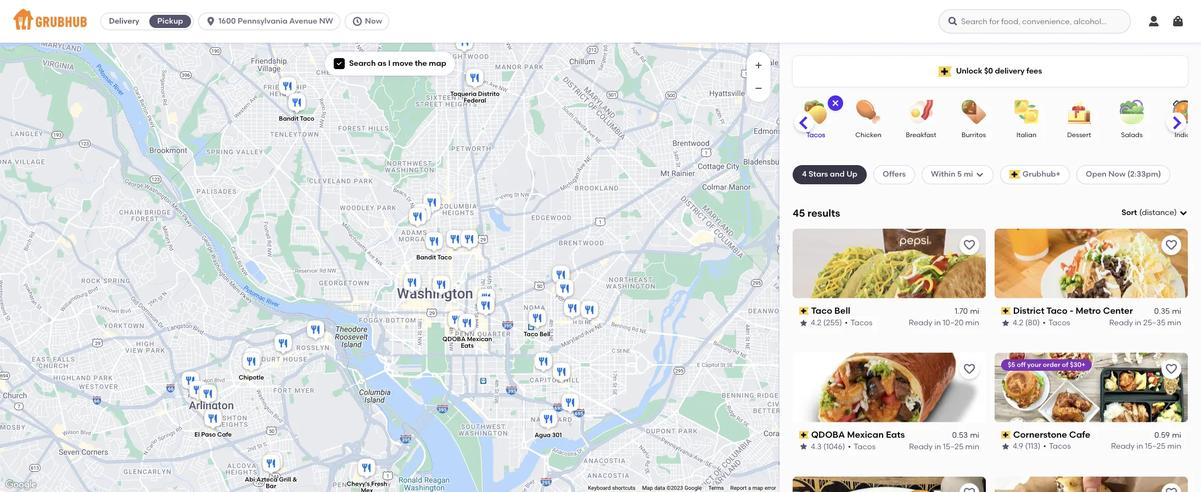 Task type: describe. For each thing, give the bounding box(es) containing it.
salads image
[[1113, 100, 1152, 124]]

(80)
[[1026, 318, 1041, 328]]

dessert image
[[1061, 100, 1099, 124]]

abi azteca grill & bar
[[245, 476, 297, 490]]

0.53 mi
[[953, 431, 980, 441]]

4.3
[[811, 442, 822, 452]]

in for district taco - metro center
[[1136, 318, 1142, 328]]

15–25 for qdoba mexican eats
[[944, 442, 964, 452]]

min for cornerstone cafe
[[1168, 442, 1182, 452]]

1.70 mi
[[955, 307, 980, 316]]

4.2 for taco bell
[[811, 318, 822, 328]]

$30+
[[1071, 361, 1086, 369]]

move
[[393, 59, 413, 68]]

45
[[793, 207, 806, 219]]

taco rock image
[[305, 319, 327, 343]]

error
[[765, 486, 777, 492]]

(255)
[[824, 318, 843, 328]]

10–20
[[943, 318, 964, 328]]

4.3 (1046)
[[811, 442, 846, 452]]

ready for taco bell
[[909, 318, 933, 328]]

0 vertical spatial sol mexican grill image
[[277, 75, 299, 99]]

takorean image
[[550, 264, 572, 288]]

within
[[932, 170, 956, 179]]

indian
[[1175, 131, 1195, 139]]

ready for district taco - metro center
[[1110, 318, 1134, 328]]

agua
[[535, 432, 551, 439]]

-
[[1070, 306, 1074, 316]]

1 horizontal spatial cafe
[[1070, 430, 1091, 440]]

mexican inside "taco bell qdoba mexican eats"
[[467, 336, 492, 343]]

mi right 5
[[964, 170, 974, 179]]

taco bell qdoba mexican eats
[[443, 331, 551, 349]]

chupacabra latin kitchen & taqueria image
[[562, 297, 584, 322]]

eats inside "taco bell qdoba mexican eats"
[[461, 342, 474, 349]]

unlock $0 delivery fees
[[957, 66, 1043, 76]]

map region
[[0, 0, 860, 493]]

paso
[[201, 432, 216, 439]]

sort
[[1122, 208, 1138, 218]]

1 horizontal spatial map
[[753, 486, 764, 492]]

avenue
[[290, 16, 318, 26]]

mexicali blues image
[[242, 346, 264, 370]]

taqueria al lado image
[[407, 206, 429, 230]]

5
[[958, 170, 963, 179]]

distance
[[1143, 208, 1175, 218]]

stars
[[809, 170, 829, 179]]

map data ©2023 google
[[642, 486, 702, 492]]

open now (2:33pm)
[[1086, 170, 1162, 179]]

and
[[830, 170, 845, 179]]

super tacos and bakery image
[[411, 202, 433, 226]]

tacos for cornerstone cafe
[[1050, 442, 1072, 452]]

breakfast image
[[902, 100, 941, 124]]

off
[[1017, 361, 1026, 369]]

report a map error
[[731, 486, 777, 492]]

keyboard shortcuts button
[[588, 485, 636, 493]]

(1046)
[[824, 442, 846, 452]]

agua 301
[[535, 432, 562, 439]]

tacos down tacos image
[[807, 131, 826, 139]]

pickup
[[157, 16, 183, 26]]

las placitas image
[[560, 392, 582, 416]]

star icon image for taco bell
[[800, 319, 809, 328]]

• for bell
[[845, 318, 848, 328]]

district taco - metro center logo image
[[995, 229, 1189, 299]]

map
[[642, 486, 653, 492]]

1600 pennsylvania avenue nw
[[219, 16, 333, 26]]

mi for taco bell
[[971, 307, 980, 316]]

grubhub+
[[1023, 170, 1061, 179]]

taco inside "taco bell qdoba mexican eats"
[[524, 331, 539, 338]]

italian
[[1017, 131, 1037, 139]]

(
[[1140, 208, 1143, 218]]

mi for qdoba mexican eats
[[971, 431, 980, 441]]

los chamacos mexican restaurant image
[[263, 451, 285, 475]]

• for mexican
[[849, 442, 852, 452]]

ready for cornerstone cafe
[[1112, 442, 1135, 452]]

save this restaurant image down '25–35'
[[1166, 363, 1179, 376]]

chipotle image
[[241, 351, 263, 375]]

delivery button
[[101, 13, 147, 30]]

mi for cornerstone cafe
[[1173, 431, 1182, 441]]

1 horizontal spatial qdoba
[[812, 430, 846, 440]]

subscription pass image for district taco - metro center
[[1002, 308, 1012, 315]]

search as i move the map
[[349, 59, 447, 68]]

italian image
[[1008, 100, 1046, 124]]

burritos
[[962, 131, 987, 139]]

distrito
[[478, 90, 500, 98]]

©2023
[[667, 486, 684, 492]]

keyboard shortcuts
[[588, 486, 636, 492]]

save this restaurant image for taco bell
[[963, 239, 977, 252]]

0 vertical spatial map
[[429, 59, 447, 68]]

center
[[1104, 306, 1134, 316]]

4.2 (80)
[[1013, 318, 1041, 328]]

save this restaurant button for the chaia chinatown logo
[[1162, 484, 1182, 493]]

el rey ballston image
[[187, 379, 209, 403]]

i
[[388, 59, 391, 68]]

results
[[808, 207, 841, 219]]

cornerstone cafe image
[[431, 274, 453, 298]]

up
[[847, 170, 858, 179]]

the
[[415, 59, 427, 68]]

45 results
[[793, 207, 841, 219]]

mex
[[361, 487, 373, 493]]

now inside now button
[[365, 16, 382, 26]]

chicken
[[856, 131, 882, 139]]

fresh
[[372, 481, 387, 488]]

of
[[1063, 361, 1069, 369]]

$0
[[985, 66, 994, 76]]

0.35
[[1155, 307, 1171, 316]]

qdoba inside "taco bell qdoba mexican eats"
[[443, 336, 466, 343]]

azteca
[[257, 476, 278, 484]]

taco bell logo image
[[793, 229, 987, 299]]

1600 pennsylvania avenue nw button
[[198, 13, 345, 30]]

0 horizontal spatial bandit
[[279, 115, 299, 122]]

pickup button
[[147, 13, 193, 30]]

qdoba mexican eats
[[812, 430, 905, 440]]

0.53
[[953, 431, 968, 441]]

el paso cafe
[[195, 432, 232, 439]]

google image
[[3, 478, 39, 493]]

taco bell
[[812, 306, 851, 316]]

none field containing sort
[[1122, 208, 1189, 219]]

breakfast
[[906, 131, 937, 139]]

1 horizontal spatial sol mexican grill image
[[579, 299, 601, 323]]

save this restaurant button for district taco - metro center logo at the right of page
[[1162, 236, 1182, 255]]

ready in 15–25 min for qdoba mexican eats
[[910, 442, 980, 452]]

shortcuts
[[613, 486, 636, 492]]

grubhub plus flag logo image for grubhub+
[[1010, 171, 1021, 179]]

search
[[349, 59, 376, 68]]

0.35 mi
[[1155, 307, 1182, 316]]



Task type: vqa. For each thing, say whether or not it's contained in the screenshot.
Open Now (2:33Pm)
yes



Task type: locate. For each thing, give the bounding box(es) containing it.
delivery
[[109, 16, 139, 26]]

1 horizontal spatial 15–25
[[1146, 442, 1166, 452]]

• down the qdoba mexican eats
[[849, 442, 852, 452]]

save this restaurant button for qdoba mexican eats logo
[[960, 360, 980, 379]]

0 horizontal spatial cafe
[[217, 432, 232, 439]]

eats down qdoba mexican eats logo
[[886, 430, 905, 440]]

taqueria distrito federal image
[[464, 67, 486, 91]]

abi azteca grill & bar image
[[260, 453, 282, 477]]

svg image inside now button
[[352, 16, 363, 27]]

0 horizontal spatial qdoba
[[443, 336, 466, 343]]

• tacos down cornerstone cafe
[[1044, 442, 1072, 452]]

as
[[378, 59, 387, 68]]

mi right 0.35
[[1173, 307, 1182, 316]]

ready in 25–35 min
[[1110, 318, 1182, 328]]

$5
[[1008, 361, 1016, 369]]

now
[[365, 16, 382, 26], [1109, 170, 1126, 179]]

15–25 for cornerstone cafe
[[1146, 442, 1166, 452]]

1 horizontal spatial bandit
[[417, 254, 436, 261]]

ready in 15–25 min for cornerstone cafe
[[1112, 442, 1182, 452]]

0 vertical spatial qdoba
[[443, 336, 466, 343]]

now button
[[345, 13, 394, 30]]

bell inside "taco bell qdoba mexican eats"
[[540, 331, 551, 338]]

1 horizontal spatial mexican
[[848, 430, 884, 440]]

now up the as
[[365, 16, 382, 26]]

pennsylvania
[[238, 16, 288, 26]]

0 horizontal spatial bandit taco
[[279, 115, 315, 122]]

min for district taco - metro center
[[1168, 318, 1182, 328]]

subscription pass image for qdoba mexican eats
[[800, 432, 809, 439]]

0 horizontal spatial map
[[429, 59, 447, 68]]

0 horizontal spatial now
[[365, 16, 382, 26]]

metro
[[1076, 306, 1102, 316]]

salads
[[1122, 131, 1143, 139]]

save this restaurant image for qdoba mexican eats
[[963, 363, 977, 376]]

bell
[[835, 306, 851, 316], [540, 331, 551, 338]]

1 horizontal spatial bandit taco
[[417, 254, 452, 261]]

1 vertical spatial qdoba
[[812, 430, 846, 440]]

• right (80) at bottom right
[[1043, 318, 1046, 328]]

4.2 left (255)
[[811, 318, 822, 328]]

taco bell image
[[527, 307, 549, 331]]

bandit taco image
[[286, 91, 308, 116]]

el
[[195, 432, 200, 439]]

mexican down qdoba mexican eats logo
[[848, 430, 884, 440]]

• tacos for mexican
[[849, 442, 876, 452]]

tacos image
[[797, 100, 835, 124]]

tacos for qdoba mexican eats
[[854, 442, 876, 452]]

0.59
[[1155, 431, 1171, 441]]

0 horizontal spatial sol mexican grill image
[[277, 75, 299, 99]]

min down 1.70 mi
[[966, 318, 980, 328]]

grubhub plus flag logo image left grubhub+ in the right of the page
[[1010, 171, 1021, 179]]

the well dressed burrito image
[[402, 272, 423, 296]]

mexican down the district taco - metro center image at bottom left
[[467, 336, 492, 343]]

qdoba up "4.3 (1046)"
[[812, 430, 846, 440]]

offers
[[883, 170, 906, 179]]

qdoba mexican eats image
[[456, 312, 478, 336]]

•
[[845, 318, 848, 328], [1043, 318, 1046, 328], [849, 442, 852, 452], [1044, 442, 1047, 452]]

star icon image for qdoba mexican eats
[[800, 443, 809, 452]]

tacos down -
[[1049, 318, 1071, 328]]

Search for food, convenience, alcohol... search field
[[939, 9, 1132, 34]]

mi right 0.59
[[1173, 431, 1182, 441]]

1 horizontal spatial eats
[[886, 430, 905, 440]]

0 vertical spatial mexican
[[467, 336, 492, 343]]

qdoba mexican eats logo image
[[793, 353, 987, 423]]

1 4.2 from the left
[[811, 318, 822, 328]]

uncle julio's image
[[180, 370, 202, 394]]

star icon image left 4.3
[[800, 443, 809, 452]]

district
[[1014, 306, 1045, 316]]

district taco - metro center image
[[446, 309, 468, 333]]

ready down center
[[1110, 318, 1134, 328]]

tacos for taco bell
[[851, 318, 873, 328]]

star icon image left 4.2 (80)
[[1002, 319, 1011, 328]]

data
[[655, 486, 666, 492]]

cornerstone cafe
[[1014, 430, 1091, 440]]

0 horizontal spatial ready in 15–25 min
[[910, 442, 980, 452]]

svg image inside 1600 pennsylvania avenue nw button
[[205, 16, 216, 27]]

main navigation navigation
[[0, 0, 1202, 43]]

ready up "the well dressed burrito logo"
[[910, 442, 933, 452]]

bar
[[266, 483, 276, 490]]

• right (255)
[[845, 318, 848, 328]]

save this restaurant image down "0.59 mi"
[[1166, 487, 1179, 493]]

a
[[749, 486, 752, 492]]

grill
[[279, 476, 291, 484]]

ready in 10–20 min
[[909, 318, 980, 328]]

1 vertical spatial bandit
[[417, 254, 436, 261]]

1 vertical spatial map
[[753, 486, 764, 492]]

cafe inside map 'region'
[[217, 432, 232, 439]]

ready for qdoba mexican eats
[[910, 442, 933, 452]]

district taco - metro center
[[1014, 306, 1134, 316]]

1.70
[[955, 307, 968, 316]]

bell for taco bell
[[835, 306, 851, 316]]

star icon image for cornerstone cafe
[[1002, 443, 1011, 452]]

bell up "burrito brothers" "image"
[[540, 331, 551, 338]]

1 horizontal spatial ready in 15–25 min
[[1112, 442, 1182, 452]]

1 horizontal spatial 4.2
[[1013, 318, 1024, 328]]

subscription pass image
[[1002, 432, 1012, 439]]

save this restaurant image for the chaia chinatown logo
[[1166, 487, 1179, 493]]

0 vertical spatial bell
[[835, 306, 851, 316]]

within 5 mi
[[932, 170, 974, 179]]

california tortilla image
[[272, 333, 294, 357]]

4 stars and up
[[803, 170, 858, 179]]

grubhub plus flag logo image
[[939, 66, 952, 77], [1010, 171, 1021, 179]]

chicken image
[[850, 100, 888, 124]]

fees
[[1027, 66, 1043, 76]]

save this restaurant image for district taco - metro center
[[1166, 239, 1179, 252]]

tacos down the qdoba mexican eats
[[854, 442, 876, 452]]

4.2 for district taco - metro center
[[1013, 318, 1024, 328]]

report
[[731, 486, 747, 492]]

0 horizontal spatial 4.2
[[811, 318, 822, 328]]

keyboard
[[588, 486, 611, 492]]

j & j carryout image
[[454, 30, 476, 55]]

1 vertical spatial grubhub plus flag logo image
[[1010, 171, 1021, 179]]

1 vertical spatial now
[[1109, 170, 1126, 179]]

0 horizontal spatial eats
[[461, 342, 474, 349]]

taco bamba image
[[197, 383, 219, 407]]

4.2
[[811, 318, 822, 328], [1013, 318, 1024, 328]]

save this restaurant button for taco bell logo
[[960, 236, 980, 255]]

star icon image
[[800, 319, 809, 328], [1002, 319, 1011, 328], [800, 443, 809, 452], [1002, 443, 1011, 452]]

• tacos for taco
[[1043, 318, 1071, 328]]

1 horizontal spatial bell
[[835, 306, 851, 316]]

mi right 0.53
[[971, 431, 980, 441]]

1 ready in 15–25 min from the left
[[910, 442, 980, 452]]

0 horizontal spatial bell
[[540, 331, 551, 338]]

your
[[1028, 361, 1042, 369]]

min down 0.35 mi
[[1168, 318, 1182, 328]]

• for taco
[[1043, 318, 1046, 328]]

ready up the chaia chinatown logo
[[1112, 442, 1135, 452]]

$5 off your order of $30+
[[1008, 361, 1086, 369]]

eats down qdoba mexican eats "image"
[[461, 342, 474, 349]]

in for taco bell
[[935, 318, 941, 328]]

now right open
[[1109, 170, 1126, 179]]

• tacos for cafe
[[1044, 442, 1072, 452]]

mi right 1.70
[[971, 307, 980, 316]]

subscription pass image
[[800, 308, 809, 315], [1002, 308, 1012, 315], [800, 432, 809, 439]]

0 vertical spatial now
[[365, 16, 382, 26]]

None field
[[1122, 208, 1189, 219]]

min for taco bell
[[966, 318, 980, 328]]

1 vertical spatial bandit taco
[[417, 254, 452, 261]]

ready left 10–20
[[909, 318, 933, 328]]

chevy's fresh mex image
[[356, 457, 378, 481]]

save this restaurant image down 0.53 mi
[[963, 487, 977, 493]]

ready in 15–25 min down 0.53
[[910, 442, 980, 452]]

min down "0.59 mi"
[[1168, 442, 1182, 452]]

google
[[685, 486, 702, 492]]

nw
[[319, 16, 333, 26]]

• tacos for bell
[[845, 318, 873, 328]]

0 horizontal spatial 15–25
[[944, 442, 964, 452]]

1 vertical spatial sol mexican grill image
[[579, 299, 601, 323]]

1 vertical spatial bell
[[540, 331, 551, 338]]

4.2 left (80) at bottom right
[[1013, 318, 1024, 328]]

301
[[552, 432, 562, 439]]

unlock
[[957, 66, 983, 76]]

• tacos down the qdoba mexican eats
[[849, 442, 876, 452]]

la plaza restaurant image
[[551, 361, 573, 385]]

15–25 down 0.53
[[944, 442, 964, 452]]

save this restaurant image
[[1166, 363, 1179, 376], [963, 487, 977, 493], [1166, 487, 1179, 493]]

bandit taco image
[[423, 230, 445, 255]]

qdoba down the district taco - metro center image at bottom left
[[443, 336, 466, 343]]

pica taco image
[[421, 191, 443, 216]]

1 15–25 from the left
[[944, 442, 964, 452]]

min for qdoba mexican eats
[[966, 442, 980, 452]]

mi for district taco - metro center
[[1173, 307, 1182, 316]]

tacos down cornerstone cafe
[[1050, 442, 1072, 452]]

cornerstone cafe logo image
[[995, 353, 1189, 423]]

1 vertical spatial eats
[[886, 430, 905, 440]]

0 vertical spatial eats
[[461, 342, 474, 349]]

indian image
[[1166, 100, 1202, 124]]

taco
[[300, 115, 315, 122], [438, 254, 452, 261], [812, 306, 833, 316], [1047, 306, 1068, 316], [524, 331, 539, 338]]

plus icon image
[[754, 60, 765, 71]]

15–25 down 0.59
[[1146, 442, 1166, 452]]

4.2 (255)
[[811, 318, 843, 328]]

2 ready in 15–25 min from the left
[[1112, 442, 1182, 452]]

burritos image
[[955, 100, 994, 124]]

in
[[935, 318, 941, 328], [1136, 318, 1142, 328], [935, 442, 942, 452], [1137, 442, 1144, 452]]

americas best wingstop image
[[459, 228, 481, 252]]

save this restaurant button for "the well dressed burrito logo"
[[960, 484, 980, 493]]

el paso cafe image
[[202, 408, 224, 432]]

0.59 mi
[[1155, 431, 1182, 441]]

far east taco grille image
[[554, 278, 576, 302]]

grubhub plus flag logo image for unlock $0 delivery fees
[[939, 66, 952, 77]]

chipotle
[[239, 374, 264, 381]]

subscription pass image for taco bell
[[800, 308, 809, 315]]

sort ( distance )
[[1122, 208, 1178, 218]]

subscription pass image left the qdoba mexican eats
[[800, 432, 809, 439]]

star icon image for district taco - metro center
[[1002, 319, 1011, 328]]

sol mexican grill image
[[277, 75, 299, 99], [579, 299, 601, 323]]

minus icon image
[[754, 83, 765, 94]]

burrito brothers image
[[533, 351, 555, 375]]

4.9 (113)
[[1013, 442, 1041, 452]]

)
[[1175, 208, 1178, 218]]

chaia chinatown logo image
[[995, 477, 1189, 493]]

0 vertical spatial grubhub plus flag logo image
[[939, 66, 952, 77]]

the well dressed burrito logo image
[[793, 477, 987, 493]]

in for qdoba mexican eats
[[935, 442, 942, 452]]

sol mexican grill image
[[476, 287, 498, 311]]

chevy's fresh mex
[[347, 481, 387, 493]]

tacos right (255)
[[851, 318, 873, 328]]

map right the at the left top
[[429, 59, 447, 68]]

abi
[[245, 476, 255, 484]]

1 horizontal spatial now
[[1109, 170, 1126, 179]]

svg image
[[1148, 15, 1161, 28], [948, 16, 959, 27], [336, 60, 343, 67], [832, 99, 840, 108], [1180, 209, 1189, 218]]

ready in 15–25 min
[[910, 442, 980, 452], [1112, 442, 1182, 452]]

• tacos right (255)
[[845, 318, 873, 328]]

delivery
[[996, 66, 1025, 76]]

tacos for district taco - metro center
[[1049, 318, 1071, 328]]

report a map error link
[[731, 486, 777, 492]]

open
[[1086, 170, 1107, 179]]

grubhub plus flag logo image left unlock
[[939, 66, 952, 77]]

chaia chinatown image
[[475, 295, 497, 319]]

• right (113)
[[1044, 442, 1047, 452]]

0 vertical spatial bandit
[[279, 115, 299, 122]]

bandit
[[279, 115, 299, 122], [417, 254, 436, 261]]

subscription pass image left district
[[1002, 308, 1012, 315]]

cafe right the "paso"
[[217, 432, 232, 439]]

dessert
[[1068, 131, 1092, 139]]

cafe
[[1070, 430, 1091, 440], [217, 432, 232, 439]]

bell up (255)
[[835, 306, 851, 316]]

map
[[429, 59, 447, 68], [753, 486, 764, 492]]

• tacos down -
[[1043, 318, 1071, 328]]

map right a
[[753, 486, 764, 492]]

save this restaurant image for "the well dressed burrito logo"
[[963, 487, 977, 493]]

subscription pass image left taco bell
[[800, 308, 809, 315]]

agua 301 image
[[538, 408, 560, 433]]

4.9
[[1013, 442, 1024, 452]]

mexican
[[467, 336, 492, 343], [848, 430, 884, 440]]

cafe right cornerstone
[[1070, 430, 1091, 440]]

cornerstone
[[1014, 430, 1068, 440]]

1600
[[219, 16, 236, 26]]

min down 0.53 mi
[[966, 442, 980, 452]]

0 vertical spatial bandit taco
[[279, 115, 315, 122]]

qdoba
[[443, 336, 466, 343], [812, 430, 846, 440]]

tacos
[[807, 131, 826, 139], [851, 318, 873, 328], [1049, 318, 1071, 328], [854, 442, 876, 452], [1050, 442, 1072, 452]]

2 4.2 from the left
[[1013, 318, 1024, 328]]

0 horizontal spatial mexican
[[467, 336, 492, 343]]

in for cornerstone cafe
[[1137, 442, 1144, 452]]

star icon image down subscription pass image
[[1002, 443, 1011, 452]]

save this restaurant image
[[963, 239, 977, 252], [1166, 239, 1179, 252], [963, 363, 977, 376]]

ready in 15–25 min down 0.59
[[1112, 442, 1182, 452]]

bell for taco bell qdoba mexican eats
[[540, 331, 551, 338]]

1 horizontal spatial grubhub plus flag logo image
[[1010, 171, 1021, 179]]

svg image
[[1172, 15, 1185, 28], [205, 16, 216, 27], [352, 16, 363, 27], [976, 171, 985, 179]]

0 horizontal spatial grubhub plus flag logo image
[[939, 66, 952, 77]]

1 vertical spatial mexican
[[848, 430, 884, 440]]

star icon image left 4.2 (255)
[[800, 319, 809, 328]]

order
[[1044, 361, 1061, 369]]

taqueria distrito federal
[[451, 90, 500, 104]]

federal
[[464, 97, 486, 104]]

4
[[803, 170, 807, 179]]

• for cafe
[[1044, 442, 1047, 452]]

alero restaurant image
[[444, 228, 466, 252]]

2 15–25 from the left
[[1146, 442, 1166, 452]]

&
[[293, 476, 297, 484]]



